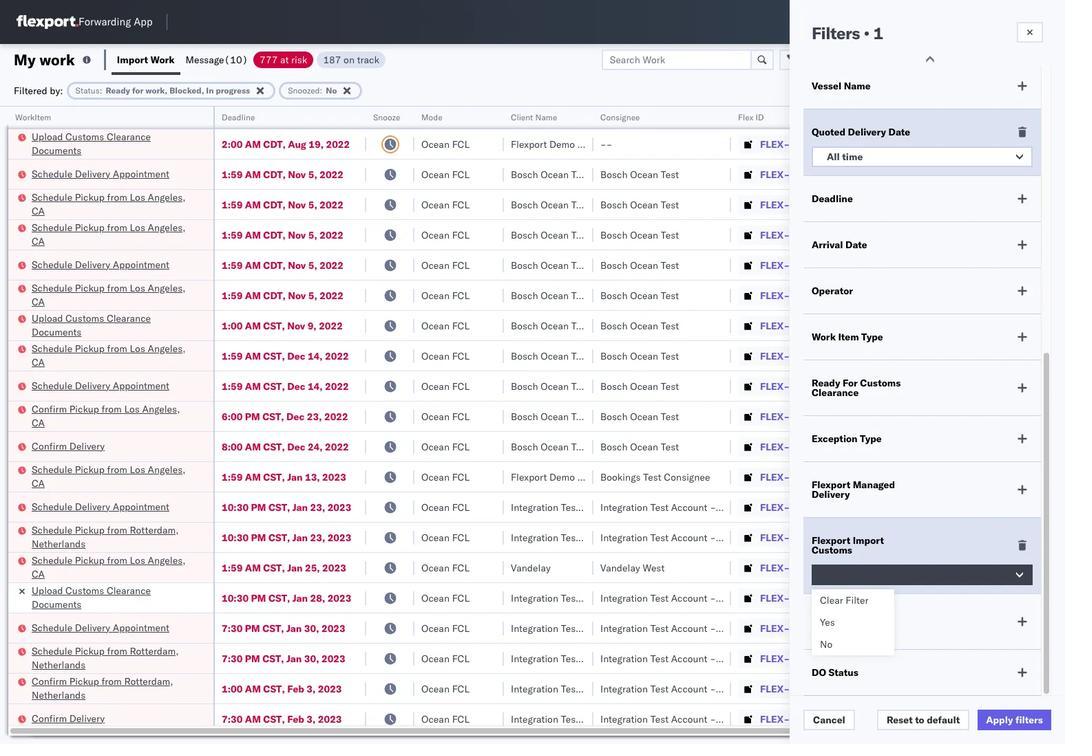 Task type: locate. For each thing, give the bounding box(es) containing it.
3 uetu5238478 from the top
[[922, 410, 989, 423]]

arrival date
[[812, 239, 867, 251]]

7:30 pm cst, jan 30, 2023 up 1:00 am cst, feb 3, 2023 at the left bottom of the page
[[222, 653, 345, 665]]

-- right abcd1234560
[[938, 562, 950, 575]]

1 schedule delivery appointment from the top
[[32, 168, 169, 180]]

0 vertical spatial 7:30
[[222, 623, 243, 635]]

1 vertical spatial 14,
[[308, 380, 323, 393]]

0 vertical spatial upload
[[32, 130, 63, 143]]

4 abcdefg78456546 from the top
[[938, 441, 1030, 453]]

4 1:59 from the top
[[222, 259, 243, 272]]

0 horizontal spatial :
[[100, 85, 102, 95]]

resize handle column header for mode
[[487, 107, 504, 745]]

flex-1660288 button
[[738, 135, 834, 154], [738, 135, 834, 154]]

3 schedule delivery appointment link from the top
[[32, 379, 169, 393]]

2 resize handle column header from the left
[[350, 107, 366, 745]]

numbers down container
[[848, 118, 882, 128]]

1889466 left for
[[790, 380, 832, 393]]

9 1:59 from the top
[[222, 562, 243, 575]]

los for 1st 'schedule pickup from los angeles, ca' link from the top
[[130, 191, 145, 203]]

10:30 for schedule pickup from rotterdam, netherlands
[[222, 532, 249, 544]]

feb down 1:00 am cst, feb 3, 2023 at the left bottom of the page
[[287, 714, 304, 726]]

: for snoozed
[[320, 85, 322, 95]]

upload customs clearance documents button for 2:00 am cdt, aug 19, 2022
[[32, 130, 196, 159]]

0 vertical spatial documents
[[32, 144, 81, 157]]

schedule pickup from rotterdam, netherlands link
[[32, 524, 196, 551], [32, 645, 196, 672]]

caiu7969337
[[848, 138, 913, 150]]

cst, up 1:59 am cst, jan 25, 2023
[[268, 532, 290, 544]]

resize handle column header for workitem
[[197, 107, 213, 745]]

customs for the upload customs clearance documents link related to 2:00 am cdt, aug 19, 2022
[[65, 130, 104, 143]]

4 maeu9408431 from the top
[[938, 714, 1007, 726]]

ceau7522281, for the upload customs clearance documents link for 1:00 am cst, nov 9, 2022
[[848, 319, 919, 332]]

confirm for 8:00 am cst, dec 24, 2022
[[32, 440, 67, 453]]

0 vertical spatial ready
[[106, 85, 130, 95]]

confirm delivery
[[32, 440, 105, 453], [32, 713, 105, 725]]

deadline
[[222, 112, 255, 123], [812, 193, 853, 205]]

snooze
[[373, 112, 400, 123]]

forwarding app
[[78, 15, 153, 29]]

pickup for 4th 'schedule pickup from los angeles, ca' link from the bottom of the page
[[75, 282, 105, 294]]

14, up 6:00 pm cst, dec 23, 2022
[[308, 380, 323, 393]]

status right do
[[829, 667, 858, 680]]

batch
[[987, 53, 1014, 66]]

reset to default button
[[877, 711, 970, 731]]

flex-1846748
[[760, 168, 832, 181], [760, 199, 832, 211], [760, 229, 832, 241], [760, 259, 832, 272], [760, 290, 832, 302], [760, 320, 832, 332]]

0 vertical spatial confirm delivery
[[32, 440, 105, 453]]

1:59 am cst, dec 14, 2022 up 6:00 pm cst, dec 23, 2022
[[222, 380, 349, 393]]

2 vertical spatial test123456
[[938, 320, 996, 332]]

3, down 1:00 am cst, feb 3, 2023 at the left bottom of the page
[[307, 714, 316, 726]]

5, for the schedule delivery appointment link for 1:59
[[308, 259, 317, 272]]

Search Shipments (/) text field
[[801, 12, 934, 32]]

1 vertical spatial 7:30 pm cst, jan 30, 2023
[[222, 653, 345, 665]]

list box
[[812, 590, 894, 656]]

flex-1846748 for the schedule delivery appointment link for 1:59
[[760, 259, 832, 272]]

1 upload customs clearance documents link from the top
[[32, 130, 196, 157]]

vandelay west
[[600, 562, 665, 575]]

6 resize handle column header from the left
[[715, 107, 731, 745]]

2 vertical spatial rotterdam,
[[124, 676, 173, 688]]

23, up 25,
[[310, 532, 325, 544]]

schedule for 7:30 pm cst, jan 30, 2023 schedule delivery appointment button
[[32, 622, 72, 634]]

0 vertical spatial type
[[861, 331, 883, 344]]

6 karl from the top
[[718, 683, 736, 696]]

23, up 24,
[[307, 411, 322, 423]]

netherlands
[[32, 538, 86, 550], [32, 659, 86, 672], [32, 690, 86, 702]]

10:30 pm cst, jan 23, 2023 down 1:59 am cst, jan 13, 2023
[[222, 502, 351, 514]]

flexport inside flexport managed delivery
[[812, 479, 850, 492]]

schedule delivery appointment link
[[32, 167, 169, 181], [32, 258, 169, 272], [32, 379, 169, 393], [32, 500, 169, 514], [32, 621, 169, 635]]

1 vertical spatial upload customs clearance documents
[[32, 312, 151, 338]]

5 schedule pickup from los angeles, ca link from the top
[[32, 463, 196, 491]]

customs inside ready for customs clearance
[[860, 377, 901, 390]]

5 hlxu6269489, from the top
[[921, 289, 992, 302]]

consignee button
[[594, 109, 717, 123]]

0 vertical spatial deadline
[[222, 112, 255, 123]]

1 vertical spatial confirm delivery link
[[32, 712, 105, 726]]

ready
[[106, 85, 130, 95], [812, 377, 840, 390]]

resize handle column header for flex id
[[825, 107, 841, 745]]

13,
[[305, 471, 320, 484]]

flex-1846748 for the upload customs clearance documents link for 1:00 am cst, nov 9, 2022
[[760, 320, 832, 332]]

2 nyku9743990 from the top
[[848, 653, 916, 665]]

0 horizontal spatial status
[[75, 85, 100, 95]]

name right client
[[535, 112, 557, 123]]

1 vertical spatial upload
[[32, 312, 63, 325]]

1 horizontal spatial deadline
[[812, 193, 853, 205]]

angeles, for 4th 'schedule pickup from los angeles, ca' link from the bottom of the page
[[148, 282, 186, 294]]

documents
[[32, 144, 81, 157], [32, 326, 81, 338], [32, 599, 81, 611]]

7 schedule from the top
[[32, 380, 72, 392]]

1:59 am cst, dec 14, 2022 down 1:00 am cst, nov 9, 2022
[[222, 350, 349, 363]]

16 fcl from the top
[[452, 592, 470, 605]]

for
[[843, 377, 858, 390]]

0 vertical spatial rotterdam,
[[130, 524, 179, 537]]

14 flex- from the top
[[760, 532, 790, 544]]

flexport. image
[[17, 15, 78, 29]]

3 schedule pickup from los angeles, ca from the top
[[32, 282, 186, 308]]

12 schedule from the top
[[32, 622, 72, 634]]

0 vertical spatial schedule pickup from rotterdam, netherlands
[[32, 524, 179, 550]]

appointment for 10:30 pm cst, jan 23, 2023
[[113, 501, 169, 513]]

ceau7522281, down operator
[[848, 319, 919, 332]]

2 vertical spatial netherlands
[[32, 690, 86, 702]]

1 1846748 from the top
[[790, 168, 832, 181]]

3 integration test account - karl lagerfeld from the top
[[600, 592, 780, 605]]

9 ocean fcl from the top
[[421, 380, 470, 393]]

flex-2130384 up do
[[760, 653, 832, 665]]

gvcu5265864 up reset
[[848, 683, 916, 695]]

test123456
[[938, 168, 996, 181], [938, 259, 996, 272], [938, 320, 996, 332]]

no right the snoozed
[[326, 85, 337, 95]]

1:59
[[222, 168, 243, 181], [222, 199, 243, 211], [222, 229, 243, 241], [222, 259, 243, 272], [222, 290, 243, 302], [222, 350, 243, 363], [222, 380, 243, 393], [222, 471, 243, 484], [222, 562, 243, 575]]

2 vertical spatial documents
[[32, 599, 81, 611]]

0 vertical spatial upload customs clearance documents link
[[32, 130, 196, 157]]

name inside button
[[535, 112, 557, 123]]

netherlands for 7:30
[[32, 659, 86, 672]]

2 gvcu5265864 from the top
[[848, 532, 916, 544]]

1 schedule delivery appointment button from the top
[[32, 167, 169, 182]]

schedule pickup from rotterdam, netherlands button
[[32, 524, 196, 553], [32, 645, 196, 674]]

5 ceau7522281, hlxu6269489, hlxu8034992 from the top
[[848, 289, 1062, 302]]

gvcu5265864 for schedule pickup from rotterdam, netherlands
[[848, 532, 916, 544]]

upload customs clearance documents link for 1:00 am cst, nov 9, 2022
[[32, 312, 196, 339]]

30, up 1:00 am cst, feb 3, 2023 at the left bottom of the page
[[304, 653, 319, 665]]

2022 for 1st 'schedule pickup from los angeles, ca' link from the top
[[320, 199, 344, 211]]

2022
[[326, 138, 350, 150], [320, 168, 344, 181], [320, 199, 344, 211], [320, 229, 344, 241], [320, 259, 344, 272], [320, 290, 344, 302], [319, 320, 343, 332], [325, 350, 349, 363], [325, 380, 349, 393], [324, 411, 348, 423], [325, 441, 349, 453]]

2023 right '28,'
[[328, 592, 351, 605]]

2 ceau7522281, from the top
[[848, 198, 919, 211]]

cst, down 1:00 am cst, feb 3, 2023 at the left bottom of the page
[[263, 714, 285, 726]]

feb up the 7:30 am cst, feb 3, 2023
[[287, 683, 304, 696]]

resize handle column header
[[197, 107, 213, 745], [350, 107, 366, 745], [398, 107, 414, 745], [487, 107, 504, 745], [577, 107, 594, 745], [715, 107, 731, 745], [825, 107, 841, 745], [914, 107, 931, 745], [1030, 107, 1047, 745]]

8 fcl from the top
[[452, 350, 470, 363]]

2 flexport demo consignee from the top
[[511, 471, 624, 484]]

2130387 for confirm pickup from rotterdam, netherlands
[[790, 683, 832, 696]]

ca inside confirm pickup from los angeles, ca
[[32, 417, 45, 429]]

0 vertical spatial flexport demo consignee
[[511, 138, 624, 150]]

numbers up ymluw236679313
[[988, 112, 1022, 123]]

1 hlxu6269489, from the top
[[921, 168, 992, 180]]

gvcu5265864 right "cancel" at the right of the page
[[848, 713, 916, 726]]

1 10:30 pm cst, jan 23, 2023 from the top
[[222, 502, 351, 514]]

6 1846748 from the top
[[790, 320, 832, 332]]

quoted
[[812, 126, 846, 138]]

jan left 25,
[[287, 562, 303, 575]]

2 confirm from the top
[[32, 440, 67, 453]]

ceau7522281, for 4th 'schedule pickup from los angeles, ca' link from the bottom of the page
[[848, 289, 919, 302]]

pickup for confirm pickup from los angeles, ca link
[[69, 403, 99, 416]]

clearance
[[107, 130, 151, 143], [107, 312, 151, 325], [812, 387, 859, 399], [107, 585, 151, 597]]

0 vertical spatial test123456
[[938, 168, 996, 181]]

rotterdam, for 1:00 am cst, feb 3, 2023
[[124, 676, 173, 688]]

14, down 9,
[[308, 350, 323, 363]]

2130384 down the clear
[[790, 623, 832, 635]]

import up for
[[117, 53, 148, 66]]

3 schedule pickup from los angeles, ca link from the top
[[32, 281, 196, 309]]

0 horizontal spatial date
[[845, 239, 867, 251]]

777
[[260, 53, 278, 66]]

schedule for 3rd schedule pickup from los angeles, ca button
[[32, 282, 72, 294]]

0 horizontal spatial deadline
[[222, 112, 255, 123]]

11 schedule from the top
[[32, 555, 72, 567]]

9 am from the top
[[245, 380, 261, 393]]

1 vertical spatial documents
[[32, 326, 81, 338]]

cdt, for the schedule delivery appointment link for 1:59
[[263, 259, 286, 272]]

1 vertical spatial ready
[[812, 377, 840, 390]]

pickup for 2nd 'schedule pickup from los angeles, ca' link from the bottom
[[75, 464, 105, 476]]

schedule delivery appointment button
[[32, 167, 169, 182], [32, 258, 169, 273], [32, 379, 169, 394], [32, 500, 169, 515], [32, 621, 169, 637]]

2130384 for schedule delivery appointment
[[790, 623, 832, 635]]

2130384 up do
[[790, 653, 832, 665]]

3 lhuu7894563, uetu5238478 from the top
[[848, 410, 989, 423]]

0 vertical spatial no
[[326, 85, 337, 95]]

pm down 1:59 am cst, jan 25, 2023
[[251, 592, 266, 605]]

nyku9743990 down the 'transit'
[[848, 653, 916, 665]]

confirm delivery link down confirm pickup from los angeles, ca
[[32, 440, 105, 453]]

1 am from the top
[[245, 138, 261, 150]]

confirm delivery link for 7:30
[[32, 712, 105, 726]]

rotterdam, inside the confirm pickup from rotterdam, netherlands
[[124, 676, 173, 688]]

0 vertical spatial confirm delivery link
[[32, 440, 105, 453]]

schedule pickup from rotterdam, netherlands for 10:30 pm cst, jan 23, 2023
[[32, 524, 179, 550]]

workitem button
[[8, 109, 200, 123]]

karl
[[718, 502, 736, 514], [718, 532, 736, 544], [718, 592, 736, 605], [718, 623, 736, 635], [718, 653, 736, 665], [718, 683, 736, 696], [718, 714, 736, 726]]

0 vertical spatial 7:30 pm cst, jan 30, 2023
[[222, 623, 345, 635]]

0 vertical spatial work
[[150, 53, 175, 66]]

5 1:59 am cdt, nov 5, 2022 from the top
[[222, 290, 344, 302]]

ready for customs clearance
[[812, 377, 901, 399]]

risk
[[291, 53, 307, 66]]

1 vertical spatial 2130384
[[790, 653, 832, 665]]

1 1:59 am cdt, nov 5, 2022 from the top
[[222, 168, 344, 181]]

ceau7522281, right arrival
[[848, 229, 919, 241]]

1 maeu9408431 from the top
[[938, 502, 1007, 514]]

3 lhuu7894563, from the top
[[848, 410, 919, 423]]

ocean
[[421, 138, 450, 150], [421, 168, 450, 181], [541, 168, 569, 181], [630, 168, 658, 181], [421, 199, 450, 211], [541, 199, 569, 211], [630, 199, 658, 211], [421, 229, 450, 241], [541, 229, 569, 241], [630, 229, 658, 241], [421, 259, 450, 272], [541, 259, 569, 272], [630, 259, 658, 272], [421, 290, 450, 302], [541, 290, 569, 302], [630, 290, 658, 302], [421, 320, 450, 332], [541, 320, 569, 332], [630, 320, 658, 332], [421, 350, 450, 363], [541, 350, 569, 363], [630, 350, 658, 363], [421, 380, 450, 393], [541, 380, 569, 393], [630, 380, 658, 393], [421, 411, 450, 423], [541, 411, 569, 423], [630, 411, 658, 423], [421, 441, 450, 453], [541, 441, 569, 453], [630, 441, 658, 453], [421, 471, 450, 484], [421, 502, 450, 514], [421, 532, 450, 544], [421, 562, 450, 575], [421, 592, 450, 605], [421, 623, 450, 635], [421, 653, 450, 665], [421, 683, 450, 696], [421, 714, 450, 726]]

6 flex- from the top
[[760, 290, 790, 302]]

2 account from the top
[[671, 532, 707, 544]]

5 cdt, from the top
[[263, 259, 286, 272]]

gvcu5265864 down "managed"
[[848, 501, 916, 514]]

demo for -
[[549, 138, 575, 150]]

import inside flexport import customs
[[853, 535, 884, 547]]

0 vertical spatial nyku9743990
[[848, 622, 916, 635]]

7:30 up 1:00 am cst, feb 3, 2023 at the left bottom of the page
[[222, 653, 243, 665]]

30, for schedule delivery appointment
[[304, 623, 319, 635]]

8 am from the top
[[245, 350, 261, 363]]

pickup inside confirm pickup from los angeles, ca
[[69, 403, 99, 416]]

7 flex- from the top
[[760, 320, 790, 332]]

flexport inside flexport import customs
[[812, 535, 850, 547]]

7:30 pm cst, jan 30, 2023 for schedule delivery appointment
[[222, 623, 345, 635]]

ca for 4th 'schedule pickup from los angeles, ca' link from the top
[[32, 356, 45, 369]]

los inside confirm pickup from los angeles, ca
[[124, 403, 140, 416]]

1 vertical spatial 10:30 pm cst, jan 23, 2023
[[222, 532, 351, 544]]

1 2130387 from the top
[[790, 502, 832, 514]]

3 ca from the top
[[32, 296, 45, 308]]

flex-2130387 for confirm pickup from rotterdam, netherlands
[[760, 683, 832, 696]]

pm
[[245, 411, 260, 423], [251, 502, 266, 514], [251, 532, 266, 544], [251, 592, 266, 605], [245, 623, 260, 635], [245, 653, 260, 665]]

upload customs clearance documents button
[[32, 130, 196, 159], [32, 312, 196, 340]]

1 vertical spatial test123456
[[938, 259, 996, 272]]

flexport
[[511, 138, 547, 150], [511, 471, 547, 484], [812, 479, 850, 492], [812, 535, 850, 547], [812, 611, 850, 624]]

dec left 24,
[[287, 441, 305, 453]]

7:30 for appointment
[[222, 623, 243, 635]]

import work button
[[111, 44, 180, 75]]

schedule for schedule pickup from rotterdam, netherlands button for 10:30 pm cst, jan 23, 2023
[[32, 524, 72, 537]]

19 ocean fcl from the top
[[421, 683, 470, 696]]

0 vertical spatial confirm delivery button
[[32, 440, 105, 455]]

from inside confirm pickup from los angeles, ca
[[102, 403, 122, 416]]

status : ready for work, blocked, in progress
[[75, 85, 250, 95]]

7:30 down 10:30 pm cst, jan 28, 2023
[[222, 623, 243, 635]]

1 lagerfeld from the top
[[739, 502, 780, 514]]

2 vandelay from the left
[[600, 562, 640, 575]]

cdt,
[[263, 138, 286, 150], [263, 168, 286, 181], [263, 199, 286, 211], [263, 229, 286, 241], [263, 259, 286, 272], [263, 290, 286, 302]]

1 vertical spatial schedule pickup from rotterdam, netherlands
[[32, 645, 179, 672]]

maeu9408431 for 10:30 pm cst, jan 28, 2023
[[938, 592, 1007, 605]]

0 vertical spatial 30,
[[304, 623, 319, 635]]

2022 for 4th 'schedule pickup from los angeles, ca' link from the top
[[325, 350, 349, 363]]

actions
[[1013, 112, 1042, 123]]

1 vertical spatial 1:59 am cst, dec 14, 2022
[[222, 380, 349, 393]]

cdt, for 1st 'schedule pickup from los angeles, ca' link from the top
[[263, 199, 286, 211]]

2 feb from the top
[[287, 714, 304, 726]]

0 horizontal spatial vandelay
[[511, 562, 551, 575]]

batch action
[[987, 53, 1047, 66]]

1 gvcu5265864 from the top
[[848, 501, 916, 514]]

confirm inside the confirm pickup from rotterdam, netherlands
[[32, 676, 67, 688]]

delivery inside flexport managed delivery
[[812, 489, 850, 501]]

1 vertical spatial flex-2130384
[[760, 653, 832, 665]]

flex-1889466 up flex-1893174
[[760, 441, 832, 453]]

0 horizontal spatial name
[[535, 112, 557, 123]]

pm down 1:59 am cst, jan 13, 2023
[[251, 502, 266, 514]]

1:59 am cst, dec 14, 2022
[[222, 350, 349, 363], [222, 380, 349, 393]]

1 vertical spatial nyku9743990
[[848, 653, 916, 665]]

lagerfeld
[[739, 502, 780, 514], [739, 532, 780, 544], [739, 592, 780, 605], [739, 623, 780, 635], [739, 653, 780, 665], [739, 683, 780, 696], [739, 714, 780, 726]]

2 vertical spatial 23,
[[310, 532, 325, 544]]

8 1:59 from the top
[[222, 471, 243, 484]]

10:30 down 1:59 am cst, jan 13, 2023
[[222, 502, 249, 514]]

3, up the 7:30 am cst, feb 3, 2023
[[307, 683, 316, 696]]

1 vertical spatial netherlands
[[32, 659, 86, 672]]

abcdefg78456546 for confirm delivery
[[938, 441, 1030, 453]]

2023
[[322, 471, 346, 484], [328, 502, 351, 514], [328, 532, 351, 544], [322, 562, 346, 575], [328, 592, 351, 605], [322, 623, 345, 635], [322, 653, 345, 665], [318, 683, 342, 696], [318, 714, 342, 726]]

flexport inside the flexport moving inbond transit
[[812, 611, 850, 624]]

187 on track
[[323, 53, 379, 66]]

1:59 am cdt, nov 5, 2022 for 5th 'schedule pickup from los angeles, ca' link from the bottom
[[222, 229, 344, 241]]

1 vertical spatial schedule pickup from rotterdam, netherlands button
[[32, 645, 196, 674]]

1:00 am cst, feb 3, 2023
[[222, 683, 342, 696]]

0 vertical spatial schedule pickup from rotterdam, netherlands link
[[32, 524, 196, 551]]

2 netherlands from the top
[[32, 659, 86, 672]]

gvcu5265864 up moving
[[848, 592, 916, 605]]

bookings test consignee
[[600, 471, 710, 484]]

cst, down 1:59 am cst, jan 13, 2023
[[268, 502, 290, 514]]

1 vertical spatial 7:30
[[222, 653, 243, 665]]

los
[[130, 191, 145, 203], [130, 221, 145, 234], [130, 282, 145, 294], [130, 343, 145, 355], [124, 403, 140, 416], [130, 464, 145, 476], [130, 555, 145, 567]]

16 flex- from the top
[[760, 592, 790, 605]]

6 hlxu8034992 from the top
[[994, 319, 1062, 332]]

0 vertical spatial 14,
[[308, 350, 323, 363]]

0 vertical spatial 1:00
[[222, 320, 243, 332]]

4 flex-2130387 from the top
[[760, 683, 832, 696]]

demo left bookings
[[549, 471, 575, 484]]

0 vertical spatial 2130384
[[790, 623, 832, 635]]

2 documents from the top
[[32, 326, 81, 338]]

2023 up the 7:30 am cst, feb 3, 2023
[[318, 683, 342, 696]]

5 schedule pickup from los angeles, ca from the top
[[32, 464, 186, 490]]

--
[[600, 138, 612, 150], [938, 562, 950, 575]]

pm up 1:00 am cst, feb 3, 2023 at the left bottom of the page
[[245, 653, 260, 665]]

hlxu8034992 for second schedule pickup from los angeles, ca button from the top of the page
[[994, 229, 1062, 241]]

filter
[[846, 595, 868, 607]]

0 vertical spatial date
[[888, 126, 910, 138]]

1 vertical spatial confirm delivery button
[[32, 712, 105, 727]]

2 1:59 am cdt, nov 5, 2022 from the top
[[222, 199, 344, 211]]

lhuu7894563,
[[848, 350, 919, 362], [848, 380, 919, 392], [848, 410, 919, 423], [848, 441, 919, 453]]

deadline inside deadline button
[[222, 112, 255, 123]]

3, for 1:00 am cst, feb 3, 2023
[[307, 683, 316, 696]]

5, for 5th 'schedule pickup from los angeles, ca' link from the bottom
[[308, 229, 317, 241]]

3 test123456 from the top
[[938, 320, 996, 332]]

confirm delivery button down the confirm pickup from rotterdam, netherlands
[[32, 712, 105, 727]]

ceau7522281, down caiu7969337
[[848, 168, 919, 180]]

deadline up 2:00
[[222, 112, 255, 123]]

resize handle column header for deadline
[[350, 107, 366, 745]]

1:00 for 1:00 am cst, nov 9, 2022
[[222, 320, 243, 332]]

my work
[[14, 50, 75, 69]]

2023 down 1:59 am cst, jan 13, 2023
[[328, 502, 351, 514]]

1 vertical spatial feb
[[287, 714, 304, 726]]

1889466 for confirm pickup from los angeles, ca
[[790, 411, 832, 423]]

numbers
[[988, 112, 1022, 123], [848, 118, 882, 128]]

cst, down 10:30 pm cst, jan 28, 2023
[[262, 623, 284, 635]]

1 horizontal spatial work
[[812, 331, 836, 344]]

0 vertical spatial demo
[[549, 138, 575, 150]]

23,
[[307, 411, 322, 423], [310, 502, 325, 514], [310, 532, 325, 544]]

integration
[[600, 502, 648, 514], [600, 532, 648, 544], [600, 592, 648, 605], [600, 623, 648, 635], [600, 653, 648, 665], [600, 683, 648, 696], [600, 714, 648, 726]]

mbl/mawb numbers button
[[931, 109, 1065, 123]]

6 schedule pickup from los angeles, ca button from the top
[[32, 554, 196, 583]]

2 maeu9408431 from the top
[[938, 592, 1007, 605]]

2023 up 1:00 am cst, feb 3, 2023 at the left bottom of the page
[[322, 653, 345, 665]]

cst, left 9,
[[263, 320, 285, 332]]

cst, down 8:00 am cst, dec 24, 2022 at the left of page
[[263, 471, 285, 484]]

5 schedule from the top
[[32, 282, 72, 294]]

upload customs clearance documents link
[[32, 130, 196, 157], [32, 312, 196, 339], [32, 584, 196, 612]]

4 karl from the top
[[718, 623, 736, 635]]

6:00 pm cst, dec 23, 2022
[[222, 411, 348, 423]]

schedule pickup from rotterdam, netherlands
[[32, 524, 179, 550], [32, 645, 179, 672]]

flex-1889466 button
[[738, 347, 834, 366], [738, 347, 834, 366], [738, 377, 834, 396], [738, 377, 834, 396], [738, 407, 834, 427], [738, 407, 834, 427], [738, 438, 834, 457], [738, 438, 834, 457]]

container numbers button
[[841, 104, 917, 129]]

nyku9743990 down filter
[[848, 622, 916, 635]]

1 horizontal spatial vandelay
[[600, 562, 640, 575]]

1 vertical spatial upload customs clearance documents button
[[32, 312, 196, 340]]

schedule pickup from los angeles, ca
[[32, 191, 186, 217], [32, 221, 186, 248], [32, 282, 186, 308], [32, 343, 186, 369], [32, 464, 186, 490], [32, 555, 186, 581]]

5 flex-1846748 from the top
[[760, 290, 832, 302]]

0 horizontal spatial work
[[150, 53, 175, 66]]

1 vertical spatial name
[[535, 112, 557, 123]]

2022 for 'confirm delivery' link related to 8:00
[[325, 441, 349, 453]]

0 horizontal spatial --
[[600, 138, 612, 150]]

angeles, inside confirm pickup from los angeles, ca
[[142, 403, 180, 416]]

1 schedule pickup from rotterdam, netherlands link from the top
[[32, 524, 196, 551]]

confirm inside confirm pickup from los angeles, ca
[[32, 403, 67, 416]]

netherlands inside the confirm pickup from rotterdam, netherlands
[[32, 690, 86, 702]]

type right exception
[[860, 433, 882, 445]]

1 vertical spatial upload customs clearance documents link
[[32, 312, 196, 339]]

0 vertical spatial netherlands
[[32, 538, 86, 550]]

0 horizontal spatial import
[[117, 53, 148, 66]]

8 resize handle column header from the left
[[914, 107, 931, 745]]

import up abcd1234560
[[853, 535, 884, 547]]

rotterdam,
[[130, 524, 179, 537], [130, 645, 179, 658], [124, 676, 173, 688]]

30, down '28,'
[[304, 623, 319, 635]]

work,
[[145, 85, 167, 95]]

clear filter
[[820, 595, 868, 607]]

2 vertical spatial upload
[[32, 585, 63, 597]]

1 horizontal spatial date
[[888, 126, 910, 138]]

7:30 down 1:00 am cst, feb 3, 2023 at the left bottom of the page
[[222, 714, 243, 726]]

name up container
[[844, 80, 871, 92]]

los for 4th 'schedule pickup from los angeles, ca' link from the top
[[130, 343, 145, 355]]

1 horizontal spatial :
[[320, 85, 322, 95]]

cdt, for 4th 'schedule pickup from los angeles, ca' link from the bottom of the page
[[263, 290, 286, 302]]

2022 for 4th 'schedule pickup from los angeles, ca' link from the bottom of the page
[[320, 290, 344, 302]]

1 vertical spatial demo
[[549, 471, 575, 484]]

ca for 4th 'schedule pickup from los angeles, ca' link from the bottom of the page
[[32, 296, 45, 308]]

2023 right 25,
[[322, 562, 346, 575]]

ceau7522281, for 5th 'schedule pickup from los angeles, ca' link from the bottom
[[848, 229, 919, 241]]

4 hlxu8034992 from the top
[[994, 259, 1062, 271]]

numbers inside container numbers
[[848, 118, 882, 128]]

netherlands for 10:30
[[32, 538, 86, 550]]

1 schedule delivery appointment link from the top
[[32, 167, 169, 181]]

2 integration test account - karl lagerfeld from the top
[[600, 532, 780, 544]]

1 vertical spatial 30,
[[304, 653, 319, 665]]

0 vertical spatial schedule pickup from rotterdam, netherlands button
[[32, 524, 196, 553]]

0 vertical spatial 1:59 am cst, dec 14, 2022
[[222, 350, 349, 363]]

pm right 6:00
[[245, 411, 260, 423]]

1 vertical spatial schedule pickup from rotterdam, netherlands link
[[32, 645, 196, 672]]

0 vertical spatial 23,
[[307, 411, 322, 423]]

flex-1889466 down work item type
[[760, 350, 832, 363]]

confirm delivery down confirm pickup from los angeles, ca
[[32, 440, 105, 453]]

test
[[571, 168, 590, 181], [661, 168, 679, 181], [571, 199, 590, 211], [661, 199, 679, 211], [571, 229, 590, 241], [661, 229, 679, 241], [571, 259, 590, 272], [661, 259, 679, 272], [571, 290, 590, 302], [661, 290, 679, 302], [571, 320, 590, 332], [661, 320, 679, 332], [571, 350, 590, 363], [661, 350, 679, 363], [571, 380, 590, 393], [661, 380, 679, 393], [571, 411, 590, 423], [661, 411, 679, 423], [571, 441, 590, 453], [661, 441, 679, 453], [643, 471, 661, 484], [650, 502, 669, 514], [650, 532, 669, 544], [650, 592, 669, 605], [650, 623, 669, 635], [650, 653, 669, 665], [650, 683, 669, 696], [650, 714, 669, 726]]

ceau7522281, up item
[[848, 289, 919, 302]]

confirm delivery down the confirm pickup from rotterdam, netherlands
[[32, 713, 105, 725]]

10:30 pm cst, jan 23, 2023
[[222, 502, 351, 514], [222, 532, 351, 544]]

date up the all time button
[[888, 126, 910, 138]]

deadline down all
[[812, 193, 853, 205]]

name for vessel name
[[844, 80, 871, 92]]

demo down client name button
[[549, 138, 575, 150]]

2 upload from the top
[[32, 312, 63, 325]]

2 hlxu6269489, from the top
[[921, 198, 992, 211]]

0 vertical spatial 3,
[[307, 683, 316, 696]]

work left item
[[812, 331, 836, 344]]

-- down "consignee" button
[[600, 138, 612, 150]]

schedule delivery appointment button for 10:30 pm cst, jan 23, 2023
[[32, 500, 169, 515]]

1889466 down work item type
[[790, 350, 832, 363]]

2 vertical spatial 10:30
[[222, 592, 249, 605]]

type right item
[[861, 331, 883, 344]]

1 vertical spatial 3,
[[307, 714, 316, 726]]

gvcu5265864 for confirm pickup from rotterdam, netherlands
[[848, 683, 916, 695]]

lhuu7894563, for schedule pickup from los angeles, ca
[[848, 350, 919, 362]]

1 vertical spatial 1:00
[[222, 683, 243, 696]]

1 vertical spatial rotterdam,
[[130, 645, 179, 658]]

10 ocean fcl from the top
[[421, 411, 470, 423]]

yes
[[820, 617, 835, 629]]

customs for first the upload customs clearance documents link from the bottom of the page
[[65, 585, 104, 597]]

7 1:59 from the top
[[222, 380, 243, 393]]

1 account from the top
[[671, 502, 707, 514]]

pm down 10:30 pm cst, jan 28, 2023
[[245, 623, 260, 635]]

resize handle column header for container numbers
[[914, 107, 931, 745]]

jan left '28,'
[[292, 592, 308, 605]]

1 schedule pickup from los angeles, ca button from the top
[[32, 190, 196, 219]]

10:30 up 1:59 am cst, jan 25, 2023
[[222, 532, 249, 544]]

1 horizontal spatial no
[[820, 639, 833, 651]]

upload for 1:00 am cst, nov 9, 2022
[[32, 312, 63, 325]]

1 vertical spatial 10:30
[[222, 532, 249, 544]]

zimu3048342
[[938, 653, 1003, 665]]

1 horizontal spatial numbers
[[988, 112, 1022, 123]]

10:30 down 1:59 am cst, jan 25, 2023
[[222, 592, 249, 605]]

3 upload customs clearance documents link from the top
[[32, 584, 196, 612]]

1 vertical spatial --
[[938, 562, 950, 575]]

1 confirm delivery from the top
[[32, 440, 105, 453]]

1 vertical spatial flexport demo consignee
[[511, 471, 624, 484]]

numbers inside button
[[988, 112, 1022, 123]]

work inside import work button
[[150, 53, 175, 66]]

7:30 pm cst, jan 30, 2023 down 10:30 pm cst, jan 28, 2023
[[222, 623, 345, 635]]

1:00
[[222, 320, 243, 332], [222, 683, 243, 696]]

status
[[75, 85, 100, 95], [829, 667, 858, 680]]

1:59 am cdt, nov 5, 2022 for 1st 'schedule pickup from los angeles, ca' link from the top
[[222, 199, 344, 211]]

0 vertical spatial feb
[[287, 683, 304, 696]]

2022 for the upload customs clearance documents link for 1:00 am cst, nov 9, 2022
[[319, 320, 343, 332]]

clearance for first the upload customs clearance documents link from the bottom of the page
[[107, 585, 151, 597]]

schedule pickup from rotterdam, netherlands button for 7:30 pm cst, jan 30, 2023
[[32, 645, 196, 674]]

test123456 for appointment
[[938, 259, 996, 272]]

all time
[[827, 151, 863, 163]]

ceau7522281, down arrival date
[[848, 259, 919, 271]]

2130384
[[790, 623, 832, 635], [790, 653, 832, 665]]

0 horizontal spatial no
[[326, 85, 337, 95]]

0 horizontal spatial ready
[[106, 85, 130, 95]]

-
[[600, 138, 606, 150], [606, 138, 612, 150], [710, 502, 716, 514], [710, 532, 716, 544], [938, 562, 944, 575], [944, 562, 950, 575], [710, 592, 716, 605], [710, 623, 716, 635], [710, 653, 716, 665], [710, 683, 716, 696], [710, 714, 716, 726]]

1 horizontal spatial ready
[[812, 377, 840, 390]]

work up status : ready for work, blocked, in progress at the top left of the page
[[150, 53, 175, 66]]

1 horizontal spatial import
[[853, 535, 884, 547]]

2130387 for schedule pickup from rotterdam, netherlands
[[790, 532, 832, 544]]

2 confirm delivery from the top
[[32, 713, 105, 725]]

1 horizontal spatial status
[[829, 667, 858, 680]]

do status
[[812, 667, 858, 680]]

numbers for mbl/mawb numbers
[[988, 112, 1022, 123]]

0 vertical spatial upload customs clearance documents
[[32, 130, 151, 157]]

flex-1889466 for confirm pickup from los angeles, ca
[[760, 411, 832, 423]]

4 1846748 from the top
[[790, 259, 832, 272]]

1 integration test account - karl lagerfeld from the top
[[600, 502, 780, 514]]

pickup inside the confirm pickup from rotterdam, netherlands
[[69, 676, 99, 688]]

1 1:59 from the top
[[222, 168, 243, 181]]

dec up 8:00 am cst, dec 24, 2022 at the left of page
[[286, 411, 305, 423]]

0 vertical spatial 10:30 pm cst, jan 23, 2023
[[222, 502, 351, 514]]

2 schedule pickup from rotterdam, netherlands link from the top
[[32, 645, 196, 672]]

2023 up 1:59 am cst, jan 25, 2023
[[328, 532, 351, 544]]

dec down 1:00 am cst, nov 9, 2022
[[287, 350, 305, 363]]

flex-1889466 up exception
[[760, 411, 832, 423]]

ymluw236679313
[[938, 138, 1026, 150]]

bosch ocean test
[[511, 168, 590, 181], [600, 168, 679, 181], [511, 199, 590, 211], [600, 199, 679, 211], [511, 229, 590, 241], [600, 229, 679, 241], [511, 259, 590, 272], [600, 259, 679, 272], [511, 290, 590, 302], [600, 290, 679, 302], [511, 320, 590, 332], [600, 320, 679, 332], [511, 350, 590, 363], [600, 350, 679, 363], [511, 380, 590, 393], [600, 380, 679, 393], [511, 411, 590, 423], [600, 411, 679, 423], [511, 441, 590, 453], [600, 441, 679, 453]]

0 vertical spatial status
[[75, 85, 100, 95]]

2 vertical spatial 7:30
[[222, 714, 243, 726]]

10:30 pm cst, jan 23, 2023 up 1:59 am cst, jan 25, 2023
[[222, 532, 351, 544]]

date right arrival
[[845, 239, 867, 251]]

1 horizontal spatial name
[[844, 80, 871, 92]]

6 integration from the top
[[600, 683, 648, 696]]

2023 down '28,'
[[322, 623, 345, 635]]

0 vertical spatial 10:30
[[222, 502, 249, 514]]

rotterdam, for 10:30 pm cst, jan 23, 2023
[[130, 524, 179, 537]]

msdu7304509
[[848, 471, 918, 483]]

operator
[[812, 285, 853, 297]]



Task type: describe. For each thing, give the bounding box(es) containing it.
jan up 25,
[[292, 532, 308, 544]]

•
[[864, 23, 870, 43]]

187
[[323, 53, 341, 66]]

aug
[[288, 138, 306, 150]]

10:30 pm cst, jan 23, 2023 for schedule delivery appointment
[[222, 502, 351, 514]]

5 flex- from the top
[[760, 259, 790, 272]]

blocked,
[[169, 85, 204, 95]]

all
[[827, 151, 840, 163]]

1:00 am cst, nov 9, 2022
[[222, 320, 343, 332]]

dec up 6:00 pm cst, dec 23, 2022
[[287, 380, 305, 393]]

2130387 for schedule delivery appointment
[[790, 502, 832, 514]]

25,
[[305, 562, 320, 575]]

7 integration test account - karl lagerfeld from the top
[[600, 714, 780, 726]]

cst, down 1:00 am cst, nov 9, 2022
[[263, 350, 285, 363]]

app
[[134, 15, 153, 29]]

client name button
[[504, 109, 580, 123]]

cst, up 1:59 am cst, jan 13, 2023
[[263, 441, 285, 453]]

flex-2130384 for schedule pickup from rotterdam, netherlands
[[760, 653, 832, 665]]

1 vertical spatial date
[[845, 239, 867, 251]]

1846748 for the schedule delivery appointment link for 1:59
[[790, 259, 832, 272]]

3 appointment from the top
[[113, 380, 169, 392]]

schedule delivery appointment link for 1:59
[[32, 258, 169, 272]]

1 karl from the top
[[718, 502, 736, 514]]

1 appointment from the top
[[113, 168, 169, 180]]

20 ocean fcl from the top
[[421, 714, 470, 726]]

30, for schedule pickup from rotterdam, netherlands
[[304, 653, 319, 665]]

23, for los
[[307, 411, 322, 423]]

2 schedule pickup from los angeles, ca from the top
[[32, 221, 186, 248]]

4 ceau7522281, hlxu6269489, hlxu8034992 from the top
[[848, 259, 1062, 271]]

appointment for 1:59 am cdt, nov 5, 2022
[[113, 259, 169, 271]]

1 schedule pickup from los angeles, ca from the top
[[32, 191, 186, 217]]

by:
[[50, 84, 63, 97]]

action
[[1017, 53, 1047, 66]]

4 schedule pickup from los angeles, ca link from the top
[[32, 342, 196, 369]]

ca for 5th 'schedule pickup from los angeles, ca' link from the bottom
[[32, 235, 45, 248]]

flex-1893174
[[760, 471, 832, 484]]

appointment for 7:30 pm cst, jan 30, 2023
[[113, 622, 169, 634]]

reset to default
[[887, 715, 960, 727]]

lhuu7894563, uetu5238478 for confirm delivery
[[848, 441, 989, 453]]

2 schedule pickup from los angeles, ca button from the top
[[32, 221, 196, 250]]

flex
[[738, 112, 754, 123]]

15 fcl from the top
[[452, 562, 470, 575]]

snoozed
[[288, 85, 320, 95]]

5 fcl from the top
[[452, 259, 470, 272]]

apply
[[986, 715, 1013, 727]]

2:00 am cdt, aug 19, 2022
[[222, 138, 350, 150]]

flex id
[[738, 112, 764, 123]]

los for confirm pickup from los angeles, ca link
[[124, 403, 140, 416]]

snoozed : no
[[288, 85, 337, 95]]

reset
[[887, 715, 913, 727]]

message
[[186, 53, 224, 66]]

import work
[[117, 53, 175, 66]]

angeles, for 1st 'schedule pickup from los angeles, ca' link from the bottom
[[148, 555, 186, 567]]

1 test123456 from the top
[[938, 168, 996, 181]]

3 account from the top
[[671, 592, 707, 605]]

upload customs clearance documents for 1:00 am cst, nov 9, 2022
[[32, 312, 151, 338]]

2:00
[[222, 138, 243, 150]]

cst, up 10:30 pm cst, jan 28, 2023
[[263, 562, 285, 575]]

8 flex- from the top
[[760, 350, 790, 363]]

2 lagerfeld from the top
[[739, 532, 780, 544]]

3 resize handle column header from the left
[[398, 107, 414, 745]]

1 vertical spatial status
[[829, 667, 858, 680]]

7:30 for from
[[222, 653, 243, 665]]

777 at risk
[[260, 53, 307, 66]]

3 10:30 from the top
[[222, 592, 249, 605]]

10 flex- from the top
[[760, 411, 790, 423]]

5 am from the top
[[245, 259, 261, 272]]

6 fcl from the top
[[452, 290, 470, 302]]

cst, up the 7:30 am cst, feb 3, 2023
[[263, 683, 285, 696]]

flex-1846748 for 5th 'schedule pickup from los angeles, ca' link from the bottom
[[760, 229, 832, 241]]

quoted delivery date
[[812, 126, 910, 138]]

2 flex- from the top
[[760, 168, 790, 181]]

schedule delivery appointment link for 10:30
[[32, 500, 169, 514]]

confirm pickup from rotterdam, netherlands link
[[32, 675, 196, 703]]

hlxu8034992 for schedule delivery appointment button related to 1:59 am cdt, nov 5, 2022
[[994, 259, 1062, 271]]

14 fcl from the top
[[452, 532, 470, 544]]

west
[[643, 562, 665, 575]]

3 karl from the top
[[718, 592, 736, 605]]

forwarding app link
[[17, 15, 153, 29]]

from inside the confirm pickup from rotterdam, netherlands
[[102, 676, 122, 688]]

confirm for 7:30 am cst, feb 3, 2023
[[32, 713, 67, 725]]

9,
[[308, 320, 317, 332]]

6 ocean fcl from the top
[[421, 290, 470, 302]]

7 lagerfeld from the top
[[739, 714, 780, 726]]

10:30 for schedule delivery appointment
[[222, 502, 249, 514]]

4 schedule pickup from los angeles, ca button from the top
[[32, 342, 196, 371]]

18 flex- from the top
[[760, 653, 790, 665]]

time
[[842, 151, 863, 163]]

13 fcl from the top
[[452, 502, 470, 514]]

1846748 for the upload customs clearance documents link for 1:00 am cst, nov 9, 2022
[[790, 320, 832, 332]]

1 vertical spatial work
[[812, 331, 836, 344]]

schedule for first schedule pickup from los angeles, ca button from the top
[[32, 191, 72, 203]]

24,
[[308, 441, 323, 453]]

3 documents from the top
[[32, 599, 81, 611]]

dec for confirm delivery
[[287, 441, 305, 453]]

6 schedule pickup from los angeles, ca link from the top
[[32, 554, 196, 581]]

6 schedule pickup from los angeles, ca from the top
[[32, 555, 186, 581]]

7 ocean fcl from the top
[[421, 320, 470, 332]]

7 fcl from the top
[[452, 320, 470, 332]]

4 account from the top
[[671, 623, 707, 635]]

los for 2nd 'schedule pickup from los angeles, ca' link from the bottom
[[130, 464, 145, 476]]

consignee inside button
[[600, 112, 640, 123]]

1 vertical spatial type
[[860, 433, 882, 445]]

cst, up 6:00 pm cst, dec 23, 2022
[[263, 380, 285, 393]]

4 integration from the top
[[600, 623, 648, 635]]

1
[[873, 23, 883, 43]]

8:00
[[222, 441, 243, 453]]

clearance inside ready for customs clearance
[[812, 387, 859, 399]]

filtered
[[14, 84, 47, 97]]

angeles, for 1st 'schedule pickup from los angeles, ca' link from the top
[[148, 191, 186, 203]]

id
[[756, 112, 764, 123]]

jan down 10:30 pm cst, jan 28, 2023
[[286, 623, 302, 635]]

4 lagerfeld from the top
[[739, 623, 780, 635]]

customs for the upload customs clearance documents link for 1:00 am cst, nov 9, 2022
[[65, 312, 104, 325]]

10:30 pm cst, jan 23, 2023 for schedule pickup from rotterdam, netherlands
[[222, 532, 351, 544]]

abcdefg78456546 for schedule pickup from los angeles, ca
[[938, 350, 1030, 363]]

1 5, from the top
[[308, 168, 317, 181]]

13 flex- from the top
[[760, 502, 790, 514]]

2 am from the top
[[245, 168, 261, 181]]

ca for 1st 'schedule pickup from los angeles, ca' link from the top
[[32, 205, 45, 217]]

test123456 for clearance
[[938, 320, 996, 332]]

gvcu5265864 for schedule delivery appointment
[[848, 501, 916, 514]]

cancel
[[813, 715, 845, 727]]

3, for 7:30 am cst, feb 3, 2023
[[307, 714, 316, 726]]

filters • 1
[[812, 23, 883, 43]]

apply filters
[[986, 715, 1043, 727]]

jan up 1:00 am cst, feb 3, 2023 at the left bottom of the page
[[286, 653, 302, 665]]

7 integration from the top
[[600, 714, 648, 726]]

4 schedule pickup from los angeles, ca from the top
[[32, 343, 186, 369]]

jan left 13,
[[287, 471, 303, 484]]

5, for 4th 'schedule pickup from los angeles, ca' link from the bottom of the page
[[308, 290, 317, 302]]

4 hlxu6269489, from the top
[[921, 259, 992, 271]]

12 flex- from the top
[[760, 471, 790, 484]]

los for 4th 'schedule pickup from los angeles, ca' link from the bottom of the page
[[130, 282, 145, 294]]

import inside button
[[117, 53, 148, 66]]

inbond
[[812, 621, 844, 633]]

1 horizontal spatial --
[[938, 562, 950, 575]]

2 lhuu7894563, from the top
[[848, 380, 919, 392]]

my
[[14, 50, 36, 69]]

lhuu7894563, uetu5238478 for confirm pickup from los angeles, ca
[[848, 410, 989, 423]]

3 ocean fcl from the top
[[421, 199, 470, 211]]

work item type
[[812, 331, 883, 344]]

at
[[280, 53, 289, 66]]

3 upload customs clearance documents from the top
[[32, 585, 151, 611]]

pm for schedule pickup from rotterdam, netherlands link related to 10:30
[[251, 532, 266, 544]]

1889466 for schedule pickup from los angeles, ca
[[790, 350, 832, 363]]

1 vertical spatial 23,
[[310, 502, 325, 514]]

pickup for 4th 'schedule pickup from los angeles, ca' link from the top
[[75, 343, 105, 355]]

28,
[[310, 592, 325, 605]]

1 ocean fcl from the top
[[421, 138, 470, 150]]

schedule pickup from rotterdam, netherlands for 7:30 pm cst, jan 30, 2023
[[32, 645, 179, 672]]

confirm pickup from los angeles, ca
[[32, 403, 180, 429]]

3 flex-2130387 from the top
[[760, 592, 832, 605]]

1 flex- from the top
[[760, 138, 790, 150]]

pickup for 1st 'schedule pickup from los angeles, ca' link from the top
[[75, 191, 105, 203]]

1 ceau7522281, from the top
[[848, 168, 919, 180]]

angeles, for 2nd 'schedule pickup from los angeles, ca' link from the bottom
[[148, 464, 186, 476]]

2 1889466 from the top
[[790, 380, 832, 393]]

3 fcl from the top
[[452, 199, 470, 211]]

6 integration test account - karl lagerfeld from the top
[[600, 683, 780, 696]]

Search Work text field
[[602, 49, 752, 70]]

vandelay for vandelay
[[511, 562, 551, 575]]

2023 right 13,
[[322, 471, 346, 484]]

uetu5238478 for schedule pickup from los angeles, ca
[[922, 350, 989, 362]]

4 ocean fcl from the top
[[421, 229, 470, 241]]

6 am from the top
[[245, 290, 261, 302]]

name for client name
[[535, 112, 557, 123]]

pickup for 5th 'schedule pickup from los angeles, ca' link from the bottom
[[75, 221, 105, 234]]

vessel name
[[812, 80, 871, 92]]

cst, up 1:00 am cst, feb 3, 2023 at the left bottom of the page
[[262, 653, 284, 665]]

flex-2130387 for schedule pickup from rotterdam, netherlands
[[760, 532, 832, 544]]

exception
[[812, 433, 858, 445]]

1:59 am cst, jan 25, 2023
[[222, 562, 346, 575]]

confirm pickup from rotterdam, netherlands
[[32, 676, 173, 702]]

schedule delivery appointment button for 1:59 am cdt, nov 5, 2022
[[32, 258, 169, 273]]

confirm pickup from los angeles, ca link
[[32, 402, 196, 430]]

flex-1662119
[[760, 562, 832, 575]]

2 1:59 am cst, dec 14, 2022 from the top
[[222, 380, 349, 393]]

bookings
[[600, 471, 641, 484]]

12 am from the top
[[245, 562, 261, 575]]

schedule delivery appointment for 1:59 am cdt, nov 5, 2022
[[32, 259, 169, 271]]

3 schedule pickup from los angeles, ca button from the top
[[32, 281, 196, 310]]

ca for confirm pickup from los angeles, ca link
[[32, 417, 45, 429]]

4 integration test account - karl lagerfeld from the top
[[600, 623, 780, 635]]

(10)
[[224, 53, 248, 66]]

dec for confirm pickup from los angeles, ca
[[286, 411, 305, 423]]

1 vertical spatial deadline
[[812, 193, 853, 205]]

do
[[812, 667, 826, 680]]

cdt, for the upload customs clearance documents link related to 2:00 am cdt, aug 19, 2022
[[263, 138, 286, 150]]

7:30 am cst, feb 3, 2023
[[222, 714, 342, 726]]

customs inside flexport import customs
[[812, 545, 852, 557]]

on
[[344, 53, 355, 66]]

demo for bookings
[[549, 471, 575, 484]]

flex-2130384 for schedule delivery appointment
[[760, 623, 832, 635]]

1662119
[[790, 562, 832, 575]]

feb for 1:00 am cst, feb 3, 2023
[[287, 683, 304, 696]]

cst, down 1:59 am cst, jan 25, 2023
[[268, 592, 290, 605]]

filters
[[1015, 715, 1043, 727]]

10 am from the top
[[245, 441, 261, 453]]

in
[[206, 85, 214, 95]]

14 am from the top
[[245, 714, 261, 726]]

2023 down 1:00 am cst, feb 3, 2023 at the left bottom of the page
[[318, 714, 342, 726]]

10 fcl from the top
[[452, 411, 470, 423]]

2 karl from the top
[[718, 532, 736, 544]]

13 ocean fcl from the top
[[421, 502, 470, 514]]

19 flex- from the top
[[760, 683, 790, 696]]

work
[[39, 50, 75, 69]]

1 fcl from the top
[[452, 138, 470, 150]]

client
[[511, 112, 533, 123]]

7 karl from the top
[[718, 714, 736, 726]]

lhuu7894563, for confirm delivery
[[848, 441, 919, 453]]

16 ocean fcl from the top
[[421, 592, 470, 605]]

20 flex- from the top
[[760, 714, 790, 726]]

schedule for second schedule pickup from los angeles, ca button from the top of the page
[[32, 221, 72, 234]]

resize handle column header for consignee
[[715, 107, 731, 745]]

6 hlxu6269489, from the top
[[921, 319, 992, 332]]

10:30 pm cst, jan 28, 2023
[[222, 592, 351, 605]]

schedule pickup from rotterdam, netherlands link for 7:30
[[32, 645, 196, 672]]

flexport import customs
[[812, 535, 884, 557]]

arrival
[[812, 239, 843, 251]]

2 schedule pickup from los angeles, ca link from the top
[[32, 221, 196, 248]]

2022 for the upload customs clearance documents link related to 2:00 am cdt, aug 19, 2022
[[326, 138, 350, 150]]

all time button
[[812, 147, 1033, 167]]

cst, up 8:00 am cst, dec 24, 2022 at the left of page
[[262, 411, 284, 423]]

list box containing clear filter
[[812, 590, 894, 656]]

default
[[927, 715, 960, 727]]

filtered by:
[[14, 84, 63, 97]]

client name
[[511, 112, 557, 123]]

schedule for 10:30 pm cst, jan 23, 2023 schedule delivery appointment button
[[32, 501, 72, 513]]

23, for rotterdam,
[[310, 532, 325, 544]]

ca for 1st 'schedule pickup from los angeles, ca' link from the bottom
[[32, 568, 45, 581]]

pickup for 1st 'schedule pickup from los angeles, ca' link from the bottom
[[75, 555, 105, 567]]

forwarding
[[78, 15, 131, 29]]

flexport moving inbond transit
[[812, 611, 886, 633]]

jan down 13,
[[292, 502, 308, 514]]

for
[[132, 85, 143, 95]]

flex id button
[[731, 109, 828, 123]]

17 ocean fcl from the top
[[421, 623, 470, 635]]

flex-1660288
[[760, 138, 832, 150]]

1846748 for 4th 'schedule pickup from los angeles, ca' link from the bottom of the page
[[790, 290, 832, 302]]

1 schedule pickup from los angeles, ca link from the top
[[32, 190, 196, 218]]

6:00
[[222, 411, 243, 423]]

moving
[[853, 611, 886, 624]]

nyku9743990 for schedule delivery appointment
[[848, 622, 916, 635]]

upload for 2:00 am cdt, aug 19, 2022
[[32, 130, 63, 143]]

2 cdt, from the top
[[263, 168, 286, 181]]

flex-1889466 for schedule pickup from los angeles, ca
[[760, 350, 832, 363]]

2 ceau7522281, hlxu6269489, hlxu8034992 from the top
[[848, 198, 1062, 211]]

uetu5238478 for confirm pickup from los angeles, ca
[[922, 410, 989, 423]]

6 1:59 from the top
[[222, 350, 243, 363]]

3 2130387 from the top
[[790, 592, 832, 605]]

schedule for third schedule pickup from los angeles, ca button from the bottom
[[32, 343, 72, 355]]

2 lhuu7894563, uetu5238478 from the top
[[848, 380, 989, 392]]

3 1:59 from the top
[[222, 229, 243, 241]]

ready inside ready for customs clearance
[[812, 377, 840, 390]]

1:00 for 1:00 am cst, feb 3, 2023
[[222, 683, 243, 696]]

transit
[[846, 621, 878, 633]]

1 hlxu8034992 from the top
[[994, 168, 1062, 180]]

cancel button
[[803, 711, 855, 731]]

7 account from the top
[[671, 714, 707, 726]]

ceau7522281, for 1st 'schedule pickup from los angeles, ca' link from the top
[[848, 198, 919, 211]]

abcd1234560
[[848, 562, 916, 574]]

schedule delivery appointment for 10:30 pm cst, jan 23, 2023
[[32, 501, 169, 513]]

upload customs clearance documents button for 1:00 am cst, nov 9, 2022
[[32, 312, 196, 340]]

upload customs clearance documents for 2:00 am cdt, aug 19, 2022
[[32, 130, 151, 157]]

1893174
[[790, 471, 832, 484]]

1:59 am cst, jan 13, 2023
[[222, 471, 346, 484]]

3 lagerfeld from the top
[[739, 592, 780, 605]]

managed
[[853, 479, 895, 492]]

pickup for confirm pickup from rotterdam, netherlands link
[[69, 676, 99, 688]]

2022 for confirm pickup from los angeles, ca link
[[324, 411, 348, 423]]

1846748 for 1st 'schedule pickup from los angeles, ca' link from the top
[[790, 199, 832, 211]]

12 fcl from the top
[[452, 471, 470, 484]]

resize handle column header for client name
[[577, 107, 594, 745]]

apply filters button
[[978, 711, 1051, 731]]

mbl/mawb numbers
[[938, 112, 1022, 123]]

3 7:30 from the top
[[222, 714, 243, 726]]

0 vertical spatial --
[[600, 138, 612, 150]]

netherlands for 1:00
[[32, 690, 86, 702]]

18 fcl from the top
[[452, 653, 470, 665]]

confirm pickup from rotterdam, netherlands button
[[32, 675, 196, 704]]

confirm delivery button for 7:30 am cst, feb 3, 2023
[[32, 712, 105, 727]]

hlxu8034992 for first schedule pickup from los angeles, ca button from the top
[[994, 198, 1062, 211]]



Task type: vqa. For each thing, say whether or not it's contained in the screenshot.
the topmost Confirm Delivery
yes



